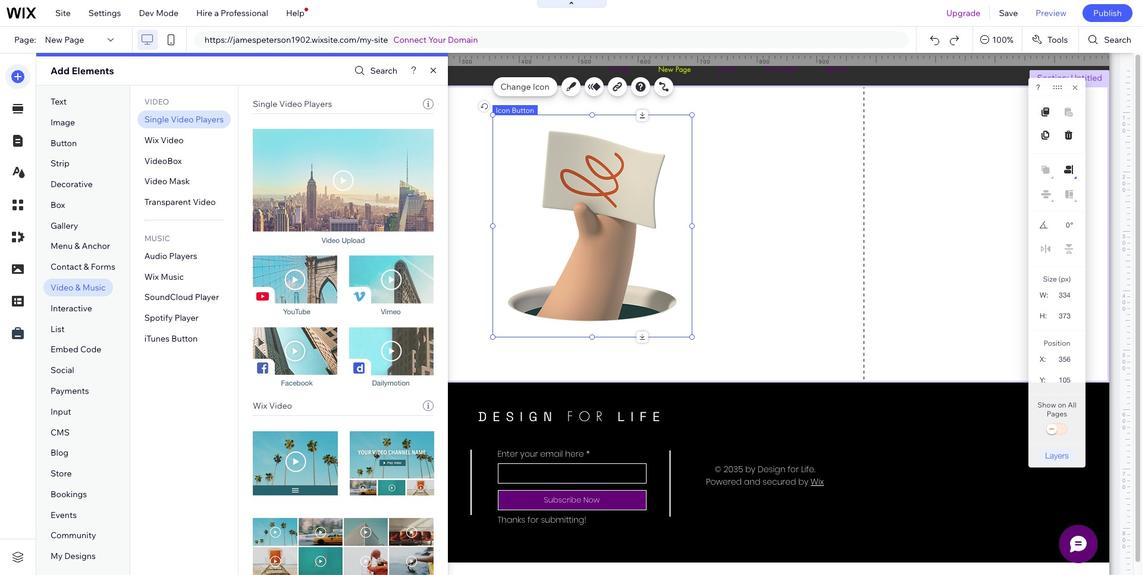Task type: locate. For each thing, give the bounding box(es) containing it.
& for contact
[[84, 262, 89, 273]]

1 horizontal spatial icon
[[533, 82, 550, 92]]

button down change icon
[[512, 106, 534, 115]]

music up the audio
[[144, 234, 170, 243]]

& down contact & forms
[[75, 283, 81, 293]]

? button
[[1036, 83, 1040, 92]]

search button
[[1079, 27, 1142, 53], [352, 62, 397, 79]]

0 horizontal spatial button
[[51, 138, 77, 148]]

soundcloud
[[144, 292, 193, 303]]

(px)
[[1059, 275, 1071, 284]]

video mask
[[144, 176, 190, 187]]

2 vertical spatial music
[[83, 283, 106, 293]]

search
[[1104, 35, 1132, 45], [370, 65, 397, 76]]

decorative
[[51, 179, 93, 190]]

add elements
[[51, 65, 114, 77]]

button down image
[[51, 138, 77, 148]]

icon button
[[496, 106, 534, 115]]

search down publish
[[1104, 35, 1132, 45]]

search down "site"
[[370, 65, 397, 76]]

None text field
[[1054, 218, 1070, 233], [1052, 372, 1076, 388], [1054, 218, 1070, 233], [1052, 372, 1076, 388]]

0 vertical spatial players
[[304, 99, 332, 109]]

y:
[[1040, 377, 1046, 385]]

players
[[304, 99, 332, 109], [196, 114, 224, 125], [169, 251, 197, 262]]

1 vertical spatial search
[[370, 65, 397, 76]]

player
[[195, 292, 219, 303], [175, 313, 199, 324]]

my
[[51, 552, 63, 562]]

0 vertical spatial player
[[195, 292, 219, 303]]

0 horizontal spatial icon
[[496, 106, 510, 115]]

1 horizontal spatial search button
[[1079, 27, 1142, 53]]

&
[[75, 241, 80, 252], [84, 262, 89, 273], [75, 283, 81, 293]]

wix
[[144, 135, 159, 146], [144, 272, 159, 282], [253, 401, 267, 412]]

0 vertical spatial wix video
[[144, 135, 184, 146]]

payments
[[51, 386, 89, 397]]

switch
[[1045, 422, 1069, 438]]

0 vertical spatial music
[[144, 234, 170, 243]]

0 vertical spatial single video players
[[253, 99, 332, 109]]

wix music
[[144, 272, 184, 282]]

box
[[51, 200, 65, 211]]

2 horizontal spatial button
[[512, 106, 534, 115]]

music down audio players
[[161, 272, 184, 282]]

social
[[51, 365, 74, 376]]

None text field
[[1053, 287, 1076, 303], [1053, 308, 1076, 324], [1052, 352, 1076, 368], [1053, 287, 1076, 303], [1053, 308, 1076, 324], [1052, 352, 1076, 368]]

bookings
[[51, 490, 87, 500]]

store
[[51, 469, 72, 480]]

0 vertical spatial search
[[1104, 35, 1132, 45]]

youtube
[[283, 308, 311, 317]]

size (px)
[[1043, 275, 1071, 284]]

size
[[1043, 275, 1057, 284]]

connect
[[393, 35, 427, 45]]

0 vertical spatial &
[[75, 241, 80, 252]]

single video players
[[253, 99, 332, 109], [144, 114, 224, 125]]

0 vertical spatial button
[[512, 106, 534, 115]]

single
[[253, 99, 277, 109], [144, 114, 169, 125]]

section:
[[1037, 73, 1069, 83]]

0 vertical spatial icon
[[533, 82, 550, 92]]

0 vertical spatial single
[[253, 99, 277, 109]]

2 vertical spatial button
[[171, 334, 198, 344]]

0 horizontal spatial single video players
[[144, 114, 224, 125]]

wix video
[[144, 135, 184, 146], [253, 401, 292, 412]]

?
[[1036, 83, 1040, 92]]

your
[[429, 35, 446, 45]]

dev mode
[[139, 8, 179, 18]]

upgrade
[[947, 8, 981, 18]]

1 horizontal spatial wix video
[[253, 401, 292, 412]]

400
[[521, 58, 532, 65]]

icon
[[533, 82, 550, 92], [496, 106, 510, 115]]

pages
[[1047, 410, 1067, 419]]

anchor
[[82, 241, 110, 252]]

2 vertical spatial &
[[75, 283, 81, 293]]

1 vertical spatial wix video
[[253, 401, 292, 412]]

600
[[640, 58, 651, 65]]

300
[[462, 58, 473, 65]]

0 vertical spatial search button
[[1079, 27, 1142, 53]]

spotify player
[[144, 313, 199, 324]]

player right soundcloud
[[195, 292, 219, 303]]

elements
[[72, 65, 114, 77]]

& for video
[[75, 283, 81, 293]]

change
[[501, 82, 531, 92]]

image
[[51, 117, 75, 128]]

2 vertical spatial wix
[[253, 401, 267, 412]]

button down spotify player
[[171, 334, 198, 344]]

dev
[[139, 8, 154, 18]]

700
[[700, 58, 711, 65]]

500
[[581, 58, 592, 65]]

wix video up videobox
[[144, 135, 184, 146]]

publish button
[[1083, 4, 1133, 22]]

hire
[[196, 8, 212, 18]]

https://jamespeterson1902.wixsite.com/my-site connect your domain
[[205, 35, 478, 45]]

search button down publish
[[1079, 27, 1142, 53]]

video
[[144, 97, 169, 106], [279, 99, 302, 109], [171, 114, 194, 125], [161, 135, 184, 146], [144, 176, 167, 187], [193, 197, 216, 208], [322, 237, 340, 245], [51, 283, 73, 293], [269, 401, 292, 412]]

wix video down facebook
[[253, 401, 292, 412]]

audio players
[[144, 251, 197, 262]]

icon down change
[[496, 106, 510, 115]]

1 vertical spatial single
[[144, 114, 169, 125]]

& left "forms"
[[84, 262, 89, 273]]

1 vertical spatial player
[[175, 313, 199, 324]]

music down "forms"
[[83, 283, 106, 293]]

800
[[759, 58, 770, 65]]

1 vertical spatial button
[[51, 138, 77, 148]]

on
[[1058, 401, 1067, 410]]

0 horizontal spatial wix video
[[144, 135, 184, 146]]

& for menu
[[75, 241, 80, 252]]

search button down "site"
[[352, 62, 397, 79]]

h:
[[1040, 312, 1047, 321]]

player down soundcloud player
[[175, 313, 199, 324]]

1 horizontal spatial button
[[171, 334, 198, 344]]

itunes
[[144, 334, 170, 344]]

1 vertical spatial icon
[[496, 106, 510, 115]]

interactive
[[51, 303, 92, 314]]

& right menu
[[75, 241, 80, 252]]

icon right change
[[533, 82, 550, 92]]

new page
[[45, 35, 84, 45]]

0 horizontal spatial search button
[[352, 62, 397, 79]]

1 vertical spatial &
[[84, 262, 89, 273]]

save button
[[990, 0, 1027, 26]]

new
[[45, 35, 63, 45]]

video & music
[[51, 283, 106, 293]]

button
[[512, 106, 534, 115], [51, 138, 77, 148], [171, 334, 198, 344]]

embed code
[[51, 345, 101, 355]]



Task type: describe. For each thing, give the bounding box(es) containing it.
tools button
[[1023, 27, 1079, 53]]

strip
[[51, 158, 69, 169]]

cms
[[51, 427, 70, 438]]

upload
[[342, 237, 365, 245]]

position
[[1044, 339, 1071, 348]]

settings
[[89, 8, 121, 18]]

input
[[51, 407, 71, 417]]

spotify
[[144, 313, 173, 324]]

1 vertical spatial wix
[[144, 272, 159, 282]]

menu & anchor
[[51, 241, 110, 252]]

transparent video
[[144, 197, 216, 208]]

domain
[[448, 35, 478, 45]]

contact & forms
[[51, 262, 115, 273]]

hire a professional
[[196, 8, 268, 18]]

1 horizontal spatial single
[[253, 99, 277, 109]]

2 vertical spatial players
[[169, 251, 197, 262]]

1 vertical spatial single video players
[[144, 114, 224, 125]]

100%
[[992, 35, 1014, 45]]

0 vertical spatial wix
[[144, 135, 159, 146]]

site
[[55, 8, 71, 18]]

0 horizontal spatial search
[[370, 65, 397, 76]]

preview
[[1036, 8, 1067, 18]]

community
[[51, 531, 96, 542]]

my designs
[[51, 552, 96, 562]]

transparent
[[144, 197, 191, 208]]

mask
[[169, 176, 190, 187]]

mode
[[156, 8, 179, 18]]

layers button
[[1038, 450, 1076, 462]]

list
[[51, 324, 65, 335]]

page
[[64, 35, 84, 45]]

button for itunes button
[[171, 334, 198, 344]]

change icon
[[501, 82, 550, 92]]

x:
[[1040, 356, 1046, 364]]

save
[[999, 8, 1018, 18]]

itunes button
[[144, 334, 198, 344]]

0 horizontal spatial single
[[144, 114, 169, 125]]

1 horizontal spatial single video players
[[253, 99, 332, 109]]

show on all pages
[[1038, 401, 1077, 419]]

soundcloud player
[[144, 292, 219, 303]]

forms
[[91, 262, 115, 273]]

vimeo
[[381, 308, 401, 317]]

100% button
[[973, 27, 1022, 53]]

layers
[[1045, 451, 1069, 461]]

add
[[51, 65, 70, 77]]

player for spotify player
[[175, 313, 199, 324]]

900
[[819, 58, 830, 65]]

contact
[[51, 262, 82, 273]]

code
[[80, 345, 101, 355]]

designs
[[64, 552, 96, 562]]

show
[[1038, 401, 1056, 410]]

w:
[[1040, 292, 1048, 300]]

section: untitled
[[1037, 73, 1102, 83]]

videobox
[[144, 156, 182, 166]]

all
[[1068, 401, 1077, 410]]

untitled
[[1071, 73, 1102, 83]]

site
[[374, 35, 388, 45]]

tools
[[1048, 35, 1068, 45]]

video upload
[[322, 237, 365, 245]]

°
[[1071, 221, 1074, 230]]

embed
[[51, 345, 78, 355]]

menu
[[51, 241, 73, 252]]

blog
[[51, 448, 69, 459]]

button for icon button
[[512, 106, 534, 115]]

professional
[[221, 8, 268, 18]]

https://jamespeterson1902.wixsite.com/my-
[[205, 35, 374, 45]]

publish
[[1093, 8, 1122, 18]]

1 horizontal spatial search
[[1104, 35, 1132, 45]]

1 vertical spatial search button
[[352, 62, 397, 79]]

dailymotion
[[372, 380, 410, 388]]

text
[[51, 96, 67, 107]]

facebook
[[281, 380, 313, 388]]

1 vertical spatial music
[[161, 272, 184, 282]]

a
[[214, 8, 219, 18]]

preview button
[[1027, 0, 1076, 26]]

gallery
[[51, 221, 78, 231]]

player for soundcloud player
[[195, 292, 219, 303]]

help
[[286, 8, 304, 18]]

audio
[[144, 251, 167, 262]]

1 vertical spatial players
[[196, 114, 224, 125]]



Task type: vqa. For each thing, say whether or not it's contained in the screenshot.
'Save' button
yes



